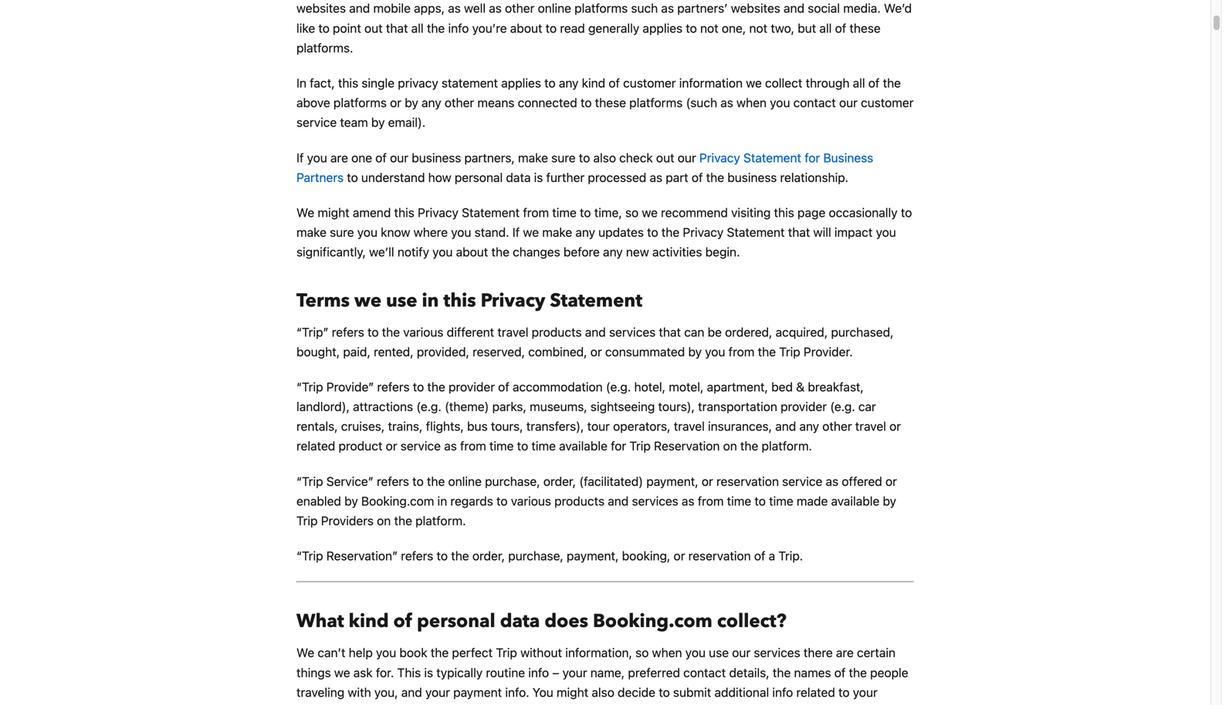 Task type: vqa. For each thing, say whether or not it's contained in the screenshot.
Conveniently
no



Task type: locate. For each thing, give the bounding box(es) containing it.
various
[[403, 325, 444, 339], [511, 494, 551, 509]]

1 vertical spatial business
[[727, 170, 777, 185]]

products inside ""trip service" refers to the online purchase, order, (facilitated) payment, or reservation service as offered or enabled by booking.com in regards to various products and services as from time to time made available by trip providers on the platform."
[[554, 494, 605, 509]]

data for does
[[500, 609, 540, 635]]

payment,
[[646, 474, 698, 489], [567, 549, 619, 564]]

0 horizontal spatial travel
[[497, 325, 528, 339]]

so up updates
[[625, 205, 639, 220]]

provide"
[[326, 380, 374, 394]]

museums,
[[530, 400, 587, 414]]

in fact, this single privacy statement applies to any kind of customer information we collect through all of the above platforms or by any other means connected to these platforms (such as when you contact our customer service team by email).
[[296, 76, 914, 130]]

of up book
[[393, 609, 412, 635]]

also down name,
[[592, 685, 614, 700]]

(e.g. down "you,"
[[380, 705, 405, 706]]

trip down with
[[355, 705, 376, 706]]

0 vertical spatial use
[[386, 288, 417, 314]]

for inside privacy statement for business partners
[[805, 150, 820, 165]]

any inside "trip provide" refers to the provider of accommodation (e.g. hotel, motel, apartment, bed & breakfast, landlord), attractions (e.g. (theme) parks, museums, sightseeing tours), transportation provider (e.g. car rentals, cruises, trains, flights, bus tours, transfers), tour operators, travel insurances, and any other travel or related product or service as from time to time available for trip reservation on the platform.
[[799, 419, 819, 434]]

0 vertical spatial service
[[296, 115, 337, 130]]

as up made
[[826, 474, 838, 489]]

various up provided,
[[403, 325, 444, 339]]

might down partners
[[318, 205, 349, 220]]

for
[[805, 150, 820, 165], [611, 439, 626, 454]]

part
[[666, 170, 688, 185]]

we
[[296, 205, 314, 220], [296, 646, 314, 661]]

attractions
[[353, 400, 413, 414]]

0 vertical spatial products
[[532, 325, 582, 339]]

1 we from the top
[[296, 205, 314, 220]]

related inside "trip provide" refers to the provider of accommodation (e.g. hotel, motel, apartment, bed & breakfast, landlord), attractions (e.g. (theme) parks, museums, sightseeing tours), transportation provider (e.g. car rentals, cruises, trains, flights, bus tours, transfers), tour operators, travel insurances, and any other travel or related product or service as from time to time available for trip reservation on the platform.
[[296, 439, 335, 454]]

(e.g. inside we can't help you book the perfect trip without information, so when you use our services there are certain things we ask for. this is typically routine info – your name, preferred contact details, the names of the people traveling with you, and your payment info. you might also decide to submit additional info related to your upcoming trip (e.g. your anticipated arrival time).
[[380, 705, 405, 706]]

we for we might amend this privacy statement from time to time, so we recommend visiting this page occasionally to make sure you know where you stand. if we make any updates to the privacy statement that will impact you significantly, we'll notify you about the changes before any new activities begin.
[[296, 205, 314, 220]]

in left regards
[[437, 494, 447, 509]]

is inside we can't help you book the perfect trip without information, so when you use our services there are certain things we ask for. this is typically routine info – your name, preferred contact details, the names of the people traveling with you, and your payment info. you might also decide to submit additional info related to your upcoming trip (e.g. your anticipated arrival time).
[[424, 666, 433, 680]]

2 horizontal spatial service
[[782, 474, 822, 489]]

available
[[559, 439, 607, 454], [831, 494, 880, 509]]

booking.com inside ""trip service" refers to the online purchase, order, (facilitated) payment, or reservation service as offered or enabled by booking.com in regards to various products and services as from time to time made available by trip providers on the platform."
[[361, 494, 434, 509]]

2 vertical spatial "trip
[[296, 549, 323, 564]]

data
[[506, 170, 531, 185], [500, 609, 540, 635]]

1 horizontal spatial payment,
[[646, 474, 698, 489]]

"trip inside "trip provide" refers to the provider of accommodation (e.g. hotel, motel, apartment, bed & breakfast, landlord), attractions (e.g. (theme) parks, museums, sightseeing tours), transportation provider (e.g. car rentals, cruises, trains, flights, bus tours, transfers), tour operators, travel insurances, and any other travel or related product or service as from time to time available for trip reservation on the platform.
[[296, 380, 323, 394]]

time,
[[594, 205, 622, 220]]

1 horizontal spatial related
[[796, 685, 835, 700]]

or inside in fact, this single privacy statement applies to any kind of customer information we collect through all of the above platforms or by any other means connected to these platforms (such as when you contact our customer service team by email).
[[390, 95, 402, 110]]

1 horizontal spatial provider
[[781, 400, 827, 414]]

"trip for "trip provide" refers to the provider of accommodation (e.g. hotel, motel, apartment, bed & breakfast, landlord), attractions (e.g. (theme) parks, museums, sightseeing tours), transportation provider (e.g. car rentals, cruises, trains, flights, bus tours, transfers), tour operators, travel insurances, and any other travel or related product or service as from time to time available for trip reservation on the platform.
[[296, 380, 323, 394]]

apartment,
[[707, 380, 768, 394]]

with
[[348, 685, 371, 700]]

1 horizontal spatial booking.com
[[593, 609, 712, 635]]

in
[[296, 76, 306, 90]]

as
[[720, 95, 733, 110], [650, 170, 662, 185], [444, 439, 457, 454], [826, 474, 838, 489], [682, 494, 694, 509]]

you down 'be'
[[705, 345, 725, 359]]

0 horizontal spatial platforms
[[333, 95, 387, 110]]

1 vertical spatial use
[[709, 646, 729, 661]]

for up the relationship.
[[805, 150, 820, 165]]

0 horizontal spatial on
[[377, 514, 391, 528]]

applies
[[501, 76, 541, 90]]

1 vertical spatial when
[[652, 646, 682, 661]]

1 horizontal spatial when
[[736, 95, 767, 110]]

1 horizontal spatial other
[[822, 419, 852, 434]]

trip down acquired,
[[779, 345, 800, 359]]

1 vertical spatial services
[[632, 494, 678, 509]]

1 "trip from the top
[[296, 380, 323, 394]]

and down (facilitated)
[[608, 494, 629, 509]]

statement up "trip" refers to the various different travel products and services that can be ordered, acquired, purchased, bought, paid, rented, provided, reserved, combined, or consummated by you from the trip provider.
[[550, 288, 642, 314]]

and inside ""trip service" refers to the online purchase, order, (facilitated) payment, or reservation service as offered or enabled by booking.com in regards to various products and services as from time to time made available by trip providers on the platform."
[[608, 494, 629, 509]]

of
[[609, 76, 620, 90], [868, 76, 880, 90], [375, 150, 387, 165], [692, 170, 703, 185], [498, 380, 509, 394], [754, 549, 765, 564], [393, 609, 412, 635], [834, 666, 846, 680]]

0 horizontal spatial might
[[318, 205, 349, 220]]

tour
[[587, 419, 610, 434]]

0 horizontal spatial available
[[559, 439, 607, 454]]

platforms right these
[[629, 95, 683, 110]]

occasionally
[[829, 205, 898, 220]]

services up details,
[[754, 646, 800, 661]]

travel up reservation
[[674, 419, 705, 434]]

the left names
[[773, 666, 791, 680]]

1 horizontal spatial that
[[788, 225, 810, 240]]

0 vertical spatial on
[[723, 439, 737, 454]]

0 vertical spatial other
[[445, 95, 474, 110]]

booking.com
[[361, 494, 434, 509], [593, 609, 712, 635]]

business
[[823, 150, 873, 165]]

0 vertical spatial customer
[[623, 76, 676, 90]]

0 vertical spatial services
[[609, 325, 656, 339]]

2 "trip from the top
[[296, 474, 323, 489]]

platform. down insurances,
[[762, 439, 812, 454]]

1 horizontal spatial on
[[723, 439, 737, 454]]

1 vertical spatial service
[[401, 439, 441, 454]]

time inside we might amend this privacy statement from time to time, so we recommend visiting this page occasionally to make sure you know where you stand. if we make any updates to the privacy statement that will impact you significantly, we'll notify you about the changes before any new activities begin.
[[552, 205, 577, 220]]

does
[[545, 609, 588, 635]]

by inside "trip" refers to the various different travel products and services that can be ordered, acquired, purchased, bought, paid, rented, provided, reserved, combined, or consummated by you from the trip provider.
[[688, 345, 702, 359]]

product
[[339, 439, 383, 454]]

1 horizontal spatial sure
[[551, 150, 576, 165]]

0 horizontal spatial contact
[[683, 666, 726, 680]]

sure up further
[[551, 150, 576, 165]]

1 horizontal spatial platforms
[[629, 95, 683, 110]]

2 we from the top
[[296, 646, 314, 661]]

you inside "trip" refers to the various different travel products and services that can be ordered, acquired, purchased, bought, paid, rented, provided, reserved, combined, or consummated by you from the trip provider.
[[705, 345, 725, 359]]

data for is
[[506, 170, 531, 185]]

might inside we can't help you book the perfect trip without information, so when you use our services there are certain things we ask for. this is typically routine info – your name, preferred contact details, the names of the people traveling with you, and your payment info. you might also decide to submit additional info related to your upcoming trip (e.g. your anticipated arrival time).
[[557, 685, 588, 700]]

reservation down insurances,
[[716, 474, 779, 489]]

when inside we can't help you book the perfect trip without information, so when you use our services there are certain things we ask for. this is typically routine info – your name, preferred contact details, the names of the people traveling with you, and your payment info. you might also decide to submit additional info related to your upcoming trip (e.g. your anticipated arrival time).
[[652, 646, 682, 661]]

1 vertical spatial is
[[424, 666, 433, 680]]

2 vertical spatial services
[[754, 646, 800, 661]]

0 vertical spatial for
[[805, 150, 820, 165]]

platform. down regards
[[415, 514, 466, 528]]

trip
[[779, 345, 800, 359], [629, 439, 651, 454], [296, 514, 318, 528], [496, 646, 517, 661], [355, 705, 376, 706]]

of right names
[[834, 666, 846, 680]]

from down ordered,
[[728, 345, 755, 359]]

use
[[386, 288, 417, 314], [709, 646, 729, 661]]

1 vertical spatial products
[[554, 494, 605, 509]]

sightseeing
[[591, 400, 655, 414]]

products up combined,
[[532, 325, 582, 339]]

0 vertical spatial kind
[[582, 76, 605, 90]]

0 horizontal spatial when
[[652, 646, 682, 661]]

on right providers on the bottom
[[377, 514, 391, 528]]

statement down the 'visiting'
[[727, 225, 785, 240]]

0 vertical spatial payment,
[[646, 474, 698, 489]]

are
[[330, 150, 348, 165], [836, 646, 854, 661]]

the
[[883, 76, 901, 90], [706, 170, 724, 185], [661, 225, 680, 240], [491, 245, 509, 260], [382, 325, 400, 339], [758, 345, 776, 359], [427, 380, 445, 394], [740, 439, 758, 454], [427, 474, 445, 489], [394, 514, 412, 528], [451, 549, 469, 564], [431, 646, 449, 661], [773, 666, 791, 680], [849, 666, 867, 680]]

purchase, up regards
[[485, 474, 540, 489]]

service up made
[[782, 474, 822, 489]]

0 horizontal spatial other
[[445, 95, 474, 110]]

make
[[518, 150, 548, 165], [296, 225, 326, 240], [542, 225, 572, 240]]

1 vertical spatial if
[[512, 225, 520, 240]]

0 vertical spatial so
[[625, 205, 639, 220]]

that
[[788, 225, 810, 240], [659, 325, 681, 339]]

0 vertical spatial when
[[736, 95, 767, 110]]

make up significantly,
[[296, 225, 326, 240]]

business
[[412, 150, 461, 165], [727, 170, 777, 185]]

refers inside "trip provide" refers to the provider of accommodation (e.g. hotel, motel, apartment, bed & breakfast, landlord), attractions (e.g. (theme) parks, museums, sightseeing tours), transportation provider (e.g. car rentals, cruises, trains, flights, bus tours, transfers), tour operators, travel insurances, and any other travel or related product or service as from time to time available for trip reservation on the platform.
[[377, 380, 410, 394]]

purchase, inside ""trip service" refers to the online purchase, order, (facilitated) payment, or reservation service as offered or enabled by booking.com in regards to various products and services as from time to time made available by trip providers on the platform."
[[485, 474, 540, 489]]

book
[[399, 646, 427, 661]]

1 vertical spatial might
[[557, 685, 588, 700]]

customer up these
[[623, 76, 676, 90]]

0 horizontal spatial order,
[[472, 549, 505, 564]]

the down certain
[[849, 666, 867, 680]]

refers right reservation"
[[401, 549, 433, 564]]

privacy inside privacy statement for business partners
[[699, 150, 740, 165]]

info right 'additional'
[[772, 685, 793, 700]]

refers up paid,
[[332, 325, 364, 339]]

statement up the relationship.
[[743, 150, 801, 165]]

our down all
[[839, 95, 858, 110]]

0 vertical spatial reservation
[[716, 474, 779, 489]]

1 vertical spatial so
[[635, 646, 649, 661]]

you
[[770, 95, 790, 110], [307, 150, 327, 165], [357, 225, 377, 240], [451, 225, 471, 240], [876, 225, 896, 240], [432, 245, 453, 260], [705, 345, 725, 359], [376, 646, 396, 661], [685, 646, 706, 661]]

any down updates
[[603, 245, 623, 260]]

kind inside in fact, this single privacy statement applies to any kind of customer information we collect through all of the above platforms or by any other means connected to these platforms (such as when you contact our customer service team by email).
[[582, 76, 605, 90]]

reservation
[[716, 474, 779, 489], [688, 549, 751, 564]]

privacy right out
[[699, 150, 740, 165]]

begin.
[[705, 245, 740, 260]]

reservation"
[[326, 549, 398, 564]]

order, inside ""trip service" refers to the online purchase, order, (facilitated) payment, or reservation service as offered or enabled by booking.com in regards to various products and services as from time to time made available by trip providers on the platform."
[[543, 474, 576, 489]]

1 vertical spatial other
[[822, 419, 852, 434]]

there
[[804, 646, 833, 661]]

sure up significantly,
[[330, 225, 354, 240]]

any
[[559, 76, 579, 90], [422, 95, 441, 110], [575, 225, 595, 240], [603, 245, 623, 260], [799, 419, 819, 434]]

0 vertical spatial available
[[559, 439, 607, 454]]

we inside we might amend this privacy statement from time to time, so we recommend visiting this page occasionally to make sure you know where you stand. if we make any updates to the privacy statement that will impact you significantly, we'll notify you about the changes before any new activities begin.
[[296, 205, 314, 220]]

0 vertical spatial that
[[788, 225, 810, 240]]

our up understand
[[390, 150, 408, 165]]

0 vertical spatial purchase,
[[485, 474, 540, 489]]

so inside we might amend this privacy statement from time to time, so we recommend visiting this page occasionally to make sure you know where you stand. if we make any updates to the privacy statement that will impact you significantly, we'll notify you about the changes before any new activities begin.
[[625, 205, 639, 220]]

"trip reservation" refers to the order, purchase, payment, booking, or reservation of a trip.
[[296, 549, 803, 564]]

from inside "trip" refers to the various different travel products and services that can be ordered, acquired, purchased, bought, paid, rented, provided, reserved, combined, or consummated by you from the trip provider.
[[728, 345, 755, 359]]

service down above
[[296, 115, 337, 130]]

and down bed
[[775, 419, 796, 434]]

"trip down providers on the bottom
[[296, 549, 323, 564]]

sure
[[551, 150, 576, 165], [330, 225, 354, 240]]

use inside we can't help you book the perfect trip without information, so when you use our services there are certain things we ask for. this is typically routine info – your name, preferred contact details, the names of the people traveling with you, and your payment info. you might also decide to submit additional info related to your upcoming trip (e.g. your anticipated arrival time).
[[709, 646, 729, 661]]

accommodation
[[513, 380, 603, 394]]

(e.g.
[[606, 380, 631, 394], [416, 400, 441, 414], [830, 400, 855, 414], [380, 705, 405, 706]]

privacy up the different
[[481, 288, 545, 314]]

3 "trip from the top
[[296, 549, 323, 564]]

online
[[448, 474, 482, 489]]

services up consummated
[[609, 325, 656, 339]]

various inside "trip" refers to the various different travel products and services that can be ordered, acquired, purchased, bought, paid, rented, provided, reserved, combined, or consummated by you from the trip provider.
[[403, 325, 444, 339]]

ask
[[353, 666, 373, 680]]

that left can
[[659, 325, 681, 339]]

be
[[708, 325, 722, 339]]

provider
[[449, 380, 495, 394], [781, 400, 827, 414]]

and inside "trip provide" refers to the provider of accommodation (e.g. hotel, motel, apartment, bed & breakfast, landlord), attractions (e.g. (theme) parks, museums, sightseeing tours), transportation provider (e.g. car rentals, cruises, trains, flights, bus tours, transfers), tour operators, travel insurances, and any other travel or related product or service as from time to time available for trip reservation on the platform.
[[775, 419, 796, 434]]

you down collect
[[770, 95, 790, 110]]

where
[[414, 225, 448, 240]]

we
[[746, 76, 762, 90], [642, 205, 658, 220], [523, 225, 539, 240], [354, 288, 381, 314], [334, 666, 350, 680]]

that inside we might amend this privacy statement from time to time, so we recommend visiting this page occasionally to make sure you know where you stand. if we make any updates to the privacy statement that will impact you significantly, we'll notify you about the changes before any new activities begin.
[[788, 225, 810, 240]]

business up the 'visiting'
[[727, 170, 777, 185]]

on down insurances,
[[723, 439, 737, 454]]

refers for service"
[[377, 474, 409, 489]]

data up without
[[500, 609, 540, 635]]

contact down through
[[793, 95, 836, 110]]

payment, left booking,
[[567, 549, 619, 564]]

1 vertical spatial personal
[[417, 609, 495, 635]]

trains,
[[388, 419, 423, 434]]

1 vertical spatial platform.
[[415, 514, 466, 528]]

we down partners
[[296, 205, 314, 220]]

1 vertical spatial info
[[772, 685, 793, 700]]

will
[[813, 225, 831, 240]]

in
[[422, 288, 439, 314], [437, 494, 447, 509]]

to understand how personal data is further processed as part of the business relationship.
[[344, 170, 848, 185]]

our up details,
[[732, 646, 751, 661]]

kind up "help"
[[349, 609, 389, 635]]

different
[[447, 325, 494, 339]]

operators,
[[613, 419, 670, 434]]

we up the 'changes'
[[523, 225, 539, 240]]

the down regards
[[451, 549, 469, 564]]

products inside "trip" refers to the various different travel products and services that can be ordered, acquired, purchased, bought, paid, rented, provided, reserved, combined, or consummated by you from the trip provider.
[[532, 325, 582, 339]]

1 vertical spatial sure
[[330, 225, 354, 240]]

can't
[[318, 646, 345, 661]]

so for we
[[625, 205, 639, 220]]

for down the operators,
[[611, 439, 626, 454]]

rentals,
[[296, 419, 338, 434]]

information,
[[565, 646, 632, 661]]

other inside "trip provide" refers to the provider of accommodation (e.g. hotel, motel, apartment, bed & breakfast, landlord), attractions (e.g. (theme) parks, museums, sightseeing tours), transportation provider (e.g. car rentals, cruises, trains, flights, bus tours, transfers), tour operators, travel insurances, and any other travel or related product or service as from time to time available for trip reservation on the platform.
[[822, 419, 852, 434]]

0 vertical spatial various
[[403, 325, 444, 339]]

your
[[562, 666, 587, 680], [425, 685, 450, 700], [853, 685, 878, 700], [408, 705, 433, 706]]

1 horizontal spatial available
[[831, 494, 880, 509]]

1 vertical spatial related
[[796, 685, 835, 700]]

personal up the "perfect"
[[417, 609, 495, 635]]

service inside ""trip service" refers to the online purchase, order, (facilitated) payment, or reservation service as offered or enabled by booking.com in regards to various products and services as from time to time made available by trip providers on the platform."
[[782, 474, 822, 489]]

if you are one of our business partners, make sure to also check out our
[[296, 150, 699, 165]]

"trip"
[[296, 325, 329, 339]]

0 vertical spatial data
[[506, 170, 531, 185]]

made
[[797, 494, 828, 509]]

0 horizontal spatial booking.com
[[361, 494, 434, 509]]

use down "collect?"
[[709, 646, 729, 661]]

0 vertical spatial personal
[[455, 170, 503, 185]]

as right (such
[[720, 95, 733, 110]]

transfers),
[[526, 419, 584, 434]]

1 vertical spatial available
[[831, 494, 880, 509]]

0 vertical spatial business
[[412, 150, 461, 165]]

order, down regards
[[472, 549, 505, 564]]

booking.com up preferred
[[593, 609, 712, 635]]

1 horizontal spatial are
[[836, 646, 854, 661]]

payment, inside ""trip service" refers to the online purchase, order, (facilitated) payment, or reservation service as offered or enabled by booking.com in regards to various products and services as from time to time made available by trip providers on the platform."
[[646, 474, 698, 489]]

that inside "trip" refers to the various different travel products and services that can be ordered, acquired, purchased, bought, paid, rented, provided, reserved, combined, or consummated by you from the trip provider.
[[659, 325, 681, 339]]

1 horizontal spatial for
[[805, 150, 820, 165]]

trip inside "trip provide" refers to the provider of accommodation (e.g. hotel, motel, apartment, bed & breakfast, landlord), attractions (e.g. (theme) parks, museums, sightseeing tours), transportation provider (e.g. car rentals, cruises, trains, flights, bus tours, transfers), tour operators, travel insurances, and any other travel or related product or service as from time to time available for trip reservation on the platform.
[[629, 439, 651, 454]]

the inside in fact, this single privacy statement applies to any kind of customer information we collect through all of the above platforms or by any other means connected to these platforms (such as when you contact our customer service team by email).
[[883, 76, 901, 90]]

privacy down recommend
[[683, 225, 724, 240]]

is left further
[[534, 170, 543, 185]]

breakfast,
[[808, 380, 864, 394]]

recommend
[[661, 205, 728, 220]]

1 horizontal spatial various
[[511, 494, 551, 509]]

0 vertical spatial we
[[296, 205, 314, 220]]

info
[[528, 666, 549, 680], [772, 685, 793, 700]]

privacy
[[699, 150, 740, 165], [418, 205, 458, 220], [683, 225, 724, 240], [481, 288, 545, 314]]

1 vertical spatial "trip
[[296, 474, 323, 489]]

personal
[[455, 170, 503, 185], [417, 609, 495, 635]]

is right this
[[424, 666, 433, 680]]

1 vertical spatial various
[[511, 494, 551, 509]]

1 horizontal spatial order,
[[543, 474, 576, 489]]

as left the part at right top
[[650, 170, 662, 185]]

from up the 'changes'
[[523, 205, 549, 220]]

are right there
[[836, 646, 854, 661]]

0 vertical spatial related
[[296, 439, 335, 454]]

trip inside ""trip service" refers to the online purchase, order, (facilitated) payment, or reservation service as offered or enabled by booking.com in regards to various products and services as from time to time made available by trip providers on the platform."
[[296, 514, 318, 528]]

use down notify
[[386, 288, 417, 314]]

0 vertical spatial order,
[[543, 474, 576, 489]]

reservation inside ""trip service" refers to the online purchase, order, (facilitated) payment, or reservation service as offered or enabled by booking.com in regards to various products and services as from time to time made available by trip providers on the platform."
[[716, 474, 779, 489]]

other down breakfast,
[[822, 419, 852, 434]]

1 horizontal spatial contact
[[793, 95, 836, 110]]

in down notify
[[422, 288, 439, 314]]

0 horizontal spatial various
[[403, 325, 444, 339]]

flights,
[[426, 419, 464, 434]]

1 vertical spatial we
[[296, 646, 314, 661]]

0 vertical spatial might
[[318, 205, 349, 220]]

0 horizontal spatial if
[[296, 150, 304, 165]]

know
[[381, 225, 410, 240]]

and up combined,
[[585, 325, 606, 339]]

things
[[296, 666, 331, 680]]

1 horizontal spatial service
[[401, 439, 441, 454]]

from inside "trip provide" refers to the provider of accommodation (e.g. hotel, motel, apartment, bed & breakfast, landlord), attractions (e.g. (theme) parks, museums, sightseeing tours), transportation provider (e.g. car rentals, cruises, trains, flights, bus tours, transfers), tour operators, travel insurances, and any other travel or related product or service as from time to time available for trip reservation on the platform.
[[460, 439, 486, 454]]

booking.com down service"
[[361, 494, 434, 509]]

0 vertical spatial contact
[[793, 95, 836, 110]]

(e.g. up 'flights,'
[[416, 400, 441, 414]]

any down &
[[799, 419, 819, 434]]

services inside "trip" refers to the various different travel products and services that can be ordered, acquired, purchased, bought, paid, rented, provided, reserved, combined, or consummated by you from the trip provider.
[[609, 325, 656, 339]]

of inside "trip provide" refers to the provider of accommodation (e.g. hotel, motel, apartment, bed & breakfast, landlord), attractions (e.g. (theme) parks, museums, sightseeing tours), transportation provider (e.g. car rentals, cruises, trains, flights, bus tours, transfers), tour operators, travel insurances, and any other travel or related product or service as from time to time available for trip reservation on the platform.
[[498, 380, 509, 394]]

travel
[[497, 325, 528, 339], [674, 419, 705, 434], [855, 419, 886, 434]]

in inside ""trip service" refers to the online purchase, order, (facilitated) payment, or reservation service as offered or enabled by booking.com in regards to various products and services as from time to time made available by trip providers on the platform."
[[437, 494, 447, 509]]

as down reservation
[[682, 494, 694, 509]]

0 horizontal spatial info
[[528, 666, 549, 680]]

is
[[534, 170, 543, 185], [424, 666, 433, 680]]

make up further
[[518, 150, 548, 165]]

1 vertical spatial that
[[659, 325, 681, 339]]

amend
[[353, 205, 391, 220]]

trip inside "trip" refers to the various different travel products and services that can be ordered, acquired, purchased, bought, paid, rented, provided, reserved, combined, or consummated by you from the trip provider.
[[779, 345, 800, 359]]

service inside "trip provide" refers to the provider of accommodation (e.g. hotel, motel, apartment, bed & breakfast, landlord), attractions (e.g. (theme) parks, museums, sightseeing tours), transportation provider (e.g. car rentals, cruises, trains, flights, bus tours, transfers), tour operators, travel insurances, and any other travel or related product or service as from time to time available for trip reservation on the platform.
[[401, 439, 441, 454]]

check
[[619, 150, 653, 165]]

trip down the enabled
[[296, 514, 318, 528]]

0 horizontal spatial provider
[[449, 380, 495, 394]]

"trip up the enabled
[[296, 474, 323, 489]]

1 vertical spatial also
[[592, 685, 614, 700]]

provider down &
[[781, 400, 827, 414]]

statement
[[743, 150, 801, 165], [462, 205, 520, 220], [727, 225, 785, 240], [550, 288, 642, 314]]

0 vertical spatial sure
[[551, 150, 576, 165]]

0 vertical spatial is
[[534, 170, 543, 185]]

various inside ""trip service" refers to the online purchase, order, (facilitated) payment, or reservation service as offered or enabled by booking.com in regards to various products and services as from time to time made available by trip providers on the platform."
[[511, 494, 551, 509]]

your down people
[[853, 685, 878, 700]]

purchase, up what kind of personal data does booking.com collect?
[[508, 549, 563, 564]]

1 vertical spatial payment,
[[567, 549, 619, 564]]

0 vertical spatial "trip
[[296, 380, 323, 394]]

0 horizontal spatial business
[[412, 150, 461, 165]]

we inside we can't help you book the perfect trip without information, so when you use our services there are certain things we ask for. this is typically routine info – your name, preferred contact details, the names of the people traveling with you, and your payment info. you might also decide to submit additional info related to your upcoming trip (e.g. your anticipated arrival time).
[[296, 646, 314, 661]]

0 horizontal spatial payment,
[[567, 549, 619, 564]]

refers inside ""trip service" refers to the online purchase, order, (facilitated) payment, or reservation service as offered or enabled by booking.com in regards to various products and services as from time to time made available by trip providers on the platform."
[[377, 474, 409, 489]]

platforms up team
[[333, 95, 387, 110]]

1 horizontal spatial if
[[512, 225, 520, 240]]

so inside we can't help you book the perfect trip without information, so when you use our services there are certain things we ask for. this is typically routine info – your name, preferred contact details, the names of the people traveling with you, and your payment info. you might also decide to submit additional info related to your upcoming trip (e.g. your anticipated arrival time).
[[635, 646, 649, 661]]

or inside "trip" refers to the various different travel products and services that can be ordered, acquired, purchased, bought, paid, rented, provided, reserved, combined, or consummated by you from the trip provider.
[[590, 345, 602, 359]]

activities
[[652, 245, 702, 260]]

hotel,
[[634, 380, 666, 394]]

"trip inside ""trip service" refers to the online purchase, order, (facilitated) payment, or reservation service as offered or enabled by booking.com in regards to various products and services as from time to time made available by trip providers on the platform."
[[296, 474, 323, 489]]



Task type: describe. For each thing, give the bounding box(es) containing it.
(e.g. up the sightseeing at bottom
[[606, 380, 631, 394]]

other inside in fact, this single privacy statement applies to any kind of customer information we collect through all of the above platforms or by any other means connected to these platforms (such as when you contact our customer service team by email).
[[445, 95, 474, 110]]

the left online
[[427, 474, 445, 489]]

one
[[351, 150, 372, 165]]

0 vertical spatial if
[[296, 150, 304, 165]]

contact inside we can't help you book the perfect trip without information, so when you use our services there are certain things we ask for. this is typically routine info – your name, preferred contact details, the names of the people traveling with you, and your payment info. you might also decide to submit additional info related to your upcoming trip (e.g. your anticipated arrival time).
[[683, 666, 726, 680]]

help
[[349, 646, 373, 661]]

arrival
[[501, 705, 536, 706]]

(facilitated)
[[579, 474, 643, 489]]

0 horizontal spatial use
[[386, 288, 417, 314]]

the down ordered,
[[758, 345, 776, 359]]

landlord),
[[296, 400, 350, 414]]

1 horizontal spatial is
[[534, 170, 543, 185]]

you up for. in the bottom left of the page
[[376, 646, 396, 661]]

of inside we can't help you book the perfect trip without information, so when you use our services there are certain things we ask for. this is typically routine info – your name, preferred contact details, the names of the people traveling with you, and your payment info. you might also decide to submit additional info related to your upcoming trip (e.g. your anticipated arrival time).
[[834, 666, 846, 680]]

transportation
[[698, 400, 777, 414]]

0 horizontal spatial customer
[[623, 76, 676, 90]]

of right one
[[375, 150, 387, 165]]

available inside ""trip service" refers to the online purchase, order, (facilitated) payment, or reservation service as offered or enabled by booking.com in regards to various products and services as from time to time made available by trip providers on the platform."
[[831, 494, 880, 509]]

1 vertical spatial order,
[[472, 549, 505, 564]]

this up the different
[[443, 288, 476, 314]]

you inside in fact, this single privacy statement applies to any kind of customer information we collect through all of the above platforms or by any other means connected to these platforms (such as when you contact our customer service team by email).
[[770, 95, 790, 110]]

we for we can't help you book the perfect trip without information, so when you use our services there are certain things we ask for. this is typically routine info – your name, preferred contact details, the names of the people traveling with you, and your payment info. you might also decide to submit additional info related to your upcoming trip (e.g. your anticipated arrival time).
[[296, 646, 314, 661]]

1 horizontal spatial info
[[772, 685, 793, 700]]

tours),
[[658, 400, 695, 414]]

sure inside we might amend this privacy statement from time to time, so we recommend visiting this page occasionally to make sure you know where you stand. if we make any updates to the privacy statement that will impact you significantly, we'll notify you about the changes before any new activities begin.
[[330, 225, 354, 240]]

(theme)
[[445, 400, 489, 414]]

you down amend
[[357, 225, 377, 240]]

motel,
[[669, 380, 704, 394]]

"trip" refers to the various different travel products and services that can be ordered, acquired, purchased, bought, paid, rented, provided, reserved, combined, or consummated by you from the trip provider.
[[296, 325, 894, 359]]

details,
[[729, 666, 769, 680]]

without
[[520, 646, 562, 661]]

the up rented,
[[382, 325, 400, 339]]

reserved,
[[473, 345, 525, 359]]

so for when
[[635, 646, 649, 661]]

out
[[656, 150, 674, 165]]

paid,
[[343, 345, 370, 359]]

refers for reservation"
[[401, 549, 433, 564]]

all
[[853, 76, 865, 90]]

your right –
[[562, 666, 587, 680]]

"trip for "trip service" refers to the online purchase, order, (facilitated) payment, or reservation service as offered or enabled by booking.com in regards to various products and services as from time to time made available by trip providers on the platform.
[[296, 474, 323, 489]]

make up the 'changes'
[[542, 225, 572, 240]]

(e.g. down breakfast,
[[830, 400, 855, 414]]

regards
[[450, 494, 493, 509]]

before
[[563, 245, 600, 260]]

tours,
[[491, 419, 523, 434]]

service inside in fact, this single privacy statement applies to any kind of customer information we collect through all of the above platforms or by any other means connected to these platforms (such as when you contact our customer service team by email).
[[296, 115, 337, 130]]

new
[[626, 245, 649, 260]]

acquired,
[[776, 325, 828, 339]]

platform. inside "trip provide" refers to the provider of accommodation (e.g. hotel, motel, apartment, bed & breakfast, landlord), attractions (e.g. (theme) parks, museums, sightseeing tours), transportation provider (e.g. car rentals, cruises, trains, flights, bus tours, transfers), tour operators, travel insurances, and any other travel or related product or service as from time to time available for trip reservation on the platform.
[[762, 439, 812, 454]]

privacy up where
[[418, 205, 458, 220]]

bought,
[[296, 345, 340, 359]]

on inside "trip provide" refers to the provider of accommodation (e.g. hotel, motel, apartment, bed & breakfast, landlord), attractions (e.g. (theme) parks, museums, sightseeing tours), transportation provider (e.g. car rentals, cruises, trains, flights, bus tours, transfers), tour operators, travel insurances, and any other travel or related product or service as from time to time available for trip reservation on the platform.
[[723, 439, 737, 454]]

from inside ""trip service" refers to the online purchase, order, (facilitated) payment, or reservation service as offered or enabled by booking.com in regards to various products and services as from time to time made available by trip providers on the platform."
[[698, 494, 724, 509]]

2 platforms from the left
[[629, 95, 683, 110]]

(such
[[686, 95, 717, 110]]

personal for how
[[455, 170, 503, 185]]

processed
[[588, 170, 646, 185]]

this up know
[[394, 205, 414, 220]]

1 vertical spatial provider
[[781, 400, 827, 414]]

to inside "trip" refers to the various different travel products and services that can be ordered, acquired, purchased, bought, paid, rented, provided, reserved, combined, or consummated by you from the trip provider.
[[367, 325, 379, 339]]

the down provided,
[[427, 380, 445, 394]]

these
[[595, 95, 626, 110]]

for inside "trip provide" refers to the provider of accommodation (e.g. hotel, motel, apartment, bed & breakfast, landlord), attractions (e.g. (theme) parks, museums, sightseeing tours), transportation provider (e.g. car rentals, cruises, trains, flights, bus tours, transfers), tour operators, travel insurances, and any other travel or related product or service as from time to time available for trip reservation on the platform.
[[611, 439, 626, 454]]

upcoming
[[296, 705, 352, 706]]

the up reservation"
[[394, 514, 412, 528]]

the down stand.
[[491, 245, 509, 260]]

privacy statement for business partners
[[296, 150, 873, 185]]

any up connected
[[559, 76, 579, 90]]

1 vertical spatial kind
[[349, 609, 389, 635]]

on inside ""trip service" refers to the online purchase, order, (facilitated) payment, or reservation service as offered or enabled by booking.com in regards to various products and services as from time to time made available by trip providers on the platform."
[[377, 514, 391, 528]]

a
[[769, 549, 775, 564]]

provider.
[[804, 345, 853, 359]]

our right out
[[678, 150, 696, 165]]

info.
[[505, 685, 529, 700]]

purchase, for payment,
[[508, 549, 563, 564]]

parks,
[[492, 400, 526, 414]]

terms
[[296, 288, 350, 314]]

the down insurances,
[[740, 439, 758, 454]]

page
[[798, 205, 825, 220]]

and inside "trip" refers to the various different travel products and services that can be ordered, acquired, purchased, bought, paid, rented, provided, reserved, combined, or consummated by you from the trip provider.
[[585, 325, 606, 339]]

visiting
[[731, 205, 771, 220]]

services inside we can't help you book the perfect trip without information, so when you use our services there are certain things we ask for. this is typically routine info – your name, preferred contact details, the names of the people traveling with you, and your payment info. you might also decide to submit additional info related to your upcoming trip (e.g. your anticipated arrival time).
[[754, 646, 800, 661]]

for.
[[376, 666, 394, 680]]

we might amend this privacy statement from time to time, so we recommend visiting this page occasionally to make sure you know where you stand. if we make any updates to the privacy statement that will impact you significantly, we'll notify you about the changes before any new activities begin.
[[296, 205, 912, 260]]

enabled
[[296, 494, 341, 509]]

0 vertical spatial info
[[528, 666, 549, 680]]

statement inside privacy statement for business partners
[[743, 150, 801, 165]]

"trip provide" refers to the provider of accommodation (e.g. hotel, motel, apartment, bed & breakfast, landlord), attractions (e.g. (theme) parks, museums, sightseeing tours), transportation provider (e.g. car rentals, cruises, trains, flights, bus tours, transfers), tour operators, travel insurances, and any other travel or related product or service as from time to time available for trip reservation on the platform.
[[296, 380, 901, 454]]

–
[[552, 666, 559, 680]]

rented,
[[374, 345, 414, 359]]

your down typically
[[425, 685, 450, 700]]

certain
[[857, 646, 896, 661]]

about
[[456, 245, 488, 260]]

we inside we can't help you book the perfect trip without information, so when you use our services there are certain things we ask for. this is typically routine info – your name, preferred contact details, the names of the people traveling with you, and your payment info. you might also decide to submit additional info related to your upcoming trip (e.g. your anticipated arrival time).
[[334, 666, 350, 680]]

services inside ""trip service" refers to the online purchase, order, (facilitated) payment, or reservation service as offered or enabled by booking.com in regards to various products and services as from time to time made available by trip providers on the platform."
[[632, 494, 678, 509]]

you down where
[[432, 245, 453, 260]]

preferred
[[628, 666, 680, 680]]

when inside in fact, this single privacy statement applies to any kind of customer information we collect through all of the above platforms or by any other means connected to these platforms (such as when you contact our customer service team by email).
[[736, 95, 767, 110]]

personal for of
[[417, 609, 495, 635]]

as inside "trip provide" refers to the provider of accommodation (e.g. hotel, motel, apartment, bed & breakfast, landlord), attractions (e.g. (theme) parks, museums, sightseeing tours), transportation provider (e.g. car rentals, cruises, trains, flights, bus tours, transfers), tour operators, travel insurances, and any other travel or related product or service as from time to time available for trip reservation on the platform.
[[444, 439, 457, 454]]

travel inside "trip" refers to the various different travel products and services that can be ordered, acquired, purchased, bought, paid, rented, provided, reserved, combined, or consummated by you from the trip provider.
[[497, 325, 528, 339]]

ordered,
[[725, 325, 772, 339]]

impact
[[834, 225, 873, 240]]

this left page
[[774, 205, 794, 220]]

notify
[[397, 245, 429, 260]]

perfect
[[452, 646, 493, 661]]

1 vertical spatial customer
[[861, 95, 914, 110]]

booking,
[[622, 549, 670, 564]]

bus
[[467, 419, 488, 434]]

1 horizontal spatial business
[[727, 170, 777, 185]]

0 vertical spatial in
[[422, 288, 439, 314]]

2 horizontal spatial travel
[[855, 419, 886, 434]]

privacy
[[398, 76, 438, 90]]

team
[[340, 115, 368, 130]]

refers for provide"
[[377, 380, 410, 394]]

available inside "trip provide" refers to the provider of accommodation (e.g. hotel, motel, apartment, bed & breakfast, landlord), attractions (e.g. (theme) parks, museums, sightseeing tours), transportation provider (e.g. car rentals, cruises, trains, flights, bus tours, transfers), tour operators, travel insurances, and any other travel or related product or service as from time to time available for trip reservation on the platform.
[[559, 439, 607, 454]]

trip up 'routine'
[[496, 646, 517, 661]]

contact inside in fact, this single privacy statement applies to any kind of customer information we collect through all of the above platforms or by any other means connected to these platforms (such as when you contact our customer service team by email).
[[793, 95, 836, 110]]

if inside we might amend this privacy statement from time to time, so we recommend visiting this page occasionally to make sure you know where you stand. if we make any updates to the privacy statement that will impact you significantly, we'll notify you about the changes before any new activities begin.
[[512, 225, 520, 240]]

this
[[397, 666, 421, 680]]

provided,
[[417, 345, 469, 359]]

understand
[[361, 170, 425, 185]]

of right the part at right top
[[692, 170, 703, 185]]

related inside we can't help you book the perfect trip without information, so when you use our services there are certain things we ask for. this is typically routine info – your name, preferred contact details, the names of the people traveling with you, and your payment info. you might also decide to submit additional info related to your upcoming trip (e.g. your anticipated arrival time).
[[796, 685, 835, 700]]

relationship.
[[780, 170, 848, 185]]

you down occasionally
[[876, 225, 896, 240]]

the up activities
[[661, 225, 680, 240]]

of right all
[[868, 76, 880, 90]]

0 vertical spatial are
[[330, 150, 348, 165]]

from inside we might amend this privacy statement from time to time, so we recommend visiting this page occasionally to make sure you know where you stand. if we make any updates to the privacy statement that will impact you significantly, we'll notify you about the changes before any new activities begin.
[[523, 205, 549, 220]]

the right book
[[431, 646, 449, 661]]

your down this
[[408, 705, 433, 706]]

statement up stand.
[[462, 205, 520, 220]]

also inside we can't help you book the perfect trip without information, so when you use our services there are certain things we ask for. this is typically routine info – your name, preferred contact details, the names of the people traveling with you, and your payment info. you might also decide to submit additional info related to your upcoming trip (e.g. your anticipated arrival time).
[[592, 685, 614, 700]]

and inside we can't help you book the perfect trip without information, so when you use our services there are certain things we ask for. this is typically routine info – your name, preferred contact details, the names of the people traveling with you, and your payment info. you might also decide to submit additional info related to your upcoming trip (e.g. your anticipated arrival time).
[[401, 685, 422, 700]]

you up submit
[[685, 646, 706, 661]]

means
[[477, 95, 514, 110]]

we up updates
[[642, 205, 658, 220]]

further
[[546, 170, 585, 185]]

service"
[[326, 474, 373, 489]]

anticipated
[[436, 705, 498, 706]]

any down privacy
[[422, 95, 441, 110]]

&
[[796, 380, 805, 394]]

of left a
[[754, 549, 765, 564]]

significantly,
[[296, 245, 366, 260]]

any up before
[[575, 225, 595, 240]]

1 platforms from the left
[[333, 95, 387, 110]]

refers inside "trip" refers to the various different travel products and services that can be ordered, acquired, purchased, bought, paid, rented, provided, reserved, combined, or consummated by you from the trip provider.
[[332, 325, 364, 339]]

what
[[296, 609, 344, 635]]

terms we use in this privacy statement
[[296, 288, 642, 314]]

1 vertical spatial reservation
[[688, 549, 751, 564]]

are inside we can't help you book the perfect trip without information, so when you use our services there are certain things we ask for. this is typically routine info – your name, preferred contact details, the names of the people traveling with you, and your payment info. you might also decide to submit additional info related to your upcoming trip (e.g. your anticipated arrival time).
[[836, 646, 854, 661]]

our inside we can't help you book the perfect trip without information, so when you use our services there are certain things we ask for. this is typically routine info – your name, preferred contact details, the names of the people traveling with you, and your payment info. you might also decide to submit additional info related to your upcoming trip (e.g. your anticipated arrival time).
[[732, 646, 751, 661]]

we inside in fact, this single privacy statement applies to any kind of customer information we collect through all of the above platforms or by any other means connected to these platforms (such as when you contact our customer service team by email).
[[746, 76, 762, 90]]

routine
[[486, 666, 525, 680]]

might inside we might amend this privacy statement from time to time, so we recommend visiting this page occasionally to make sure you know where you stand. if we make any updates to the privacy statement that will impact you significantly, we'll notify you about the changes before any new activities begin.
[[318, 205, 349, 220]]

trip.
[[778, 549, 803, 564]]

we right terms
[[354, 288, 381, 314]]

"trip for "trip reservation" refers to the order, purchase, payment, booking, or reservation of a trip.
[[296, 549, 323, 564]]

above
[[296, 95, 330, 110]]

collect
[[765, 76, 802, 90]]

you up about
[[451, 225, 471, 240]]

you
[[532, 685, 553, 700]]

0 vertical spatial also
[[593, 150, 616, 165]]

platform. inside ""trip service" refers to the online purchase, order, (facilitated) payment, or reservation service as offered or enabled by booking.com in regards to various products and services as from time to time made available by trip providers on the platform."
[[415, 514, 466, 528]]

through
[[806, 76, 850, 90]]

this inside in fact, this single privacy statement applies to any kind of customer information we collect through all of the above platforms or by any other means connected to these platforms (such as when you contact our customer service team by email).
[[338, 76, 358, 90]]

you up partners
[[307, 150, 327, 165]]

1 horizontal spatial travel
[[674, 419, 705, 434]]

time).
[[539, 705, 571, 706]]

cruises,
[[341, 419, 385, 434]]

partners
[[296, 170, 344, 185]]

purchase, for order,
[[485, 474, 540, 489]]

our inside in fact, this single privacy statement applies to any kind of customer information we collect through all of the above platforms or by any other means connected to these platforms (such as when you contact our customer service team by email).
[[839, 95, 858, 110]]

the right the part at right top
[[706, 170, 724, 185]]

as inside in fact, this single privacy statement applies to any kind of customer information we collect through all of the above platforms or by any other means connected to these platforms (such as when you contact our customer service team by email).
[[720, 95, 733, 110]]

of up these
[[609, 76, 620, 90]]

you,
[[374, 685, 398, 700]]

typically
[[436, 666, 483, 680]]



